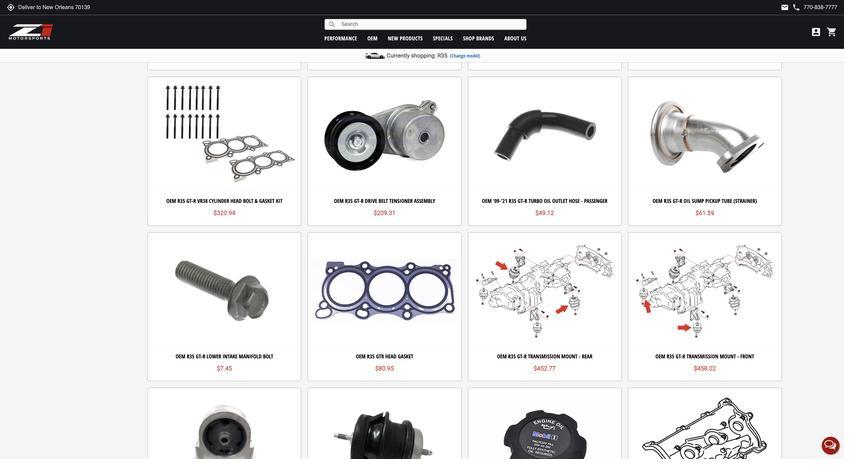 Task type: vqa. For each thing, say whether or not it's contained in the screenshot.
new products
yes



Task type: locate. For each thing, give the bounding box(es) containing it.
(strainer)
[[726, 42, 749, 49], [734, 197, 758, 205]]

shop brands
[[463, 35, 495, 42]]

r for oem r35 gt-r transmission mount - front
[[683, 353, 686, 361]]

$458.02
[[694, 366, 716, 373]]

$209.31
[[374, 210, 396, 217]]

oil
[[230, 42, 237, 49], [676, 42, 683, 49], [544, 197, 551, 205], [684, 197, 691, 205]]

r
[[226, 42, 228, 49], [354, 42, 357, 49], [535, 42, 538, 49], [672, 42, 674, 49], [193, 197, 196, 205], [361, 197, 364, 205], [525, 197, 528, 205], [680, 197, 683, 205], [203, 353, 205, 361], [524, 353, 527, 361], [683, 353, 686, 361]]

oem
[[368, 35, 378, 42], [199, 42, 208, 49], [327, 42, 337, 49], [508, 42, 518, 49], [645, 42, 654, 49], [166, 197, 176, 205], [334, 197, 344, 205], [482, 197, 492, 205], [653, 197, 663, 205], [176, 353, 186, 361], [356, 353, 366, 361], [497, 353, 507, 361], [656, 353, 666, 361]]

mount left rear
[[562, 353, 578, 361]]

transmission up $452.77
[[528, 353, 560, 361]]

sump
[[684, 42, 696, 49], [692, 197, 704, 205]]

air
[[384, 42, 391, 49]]

gasket
[[427, 42, 443, 49], [552, 42, 567, 49], [750, 42, 766, 49], [259, 197, 275, 205], [398, 353, 414, 361]]

oem r35 gt-r head gasket - vr38
[[508, 42, 582, 49]]

r for oem r35 gt-r drive belt tensioner assembly
[[361, 197, 364, 205]]

tube for oem r35 gt-r oil sump pickup tube (strainer) gasket
[[714, 42, 724, 49]]

1 horizontal spatial mount
[[720, 353, 736, 361]]

1 transmission from the left
[[528, 353, 560, 361]]

gt- for oem r35 gt-r lower intake manifold bolt
[[196, 353, 203, 361]]

0 vertical spatial head
[[539, 42, 550, 49]]

r35 for oem r35 gt-r transmission mount - rear
[[508, 353, 516, 361]]

vr38
[[572, 42, 582, 49], [197, 197, 208, 205]]

currently shopping: r35 (change model)
[[387, 52, 481, 59]]

0 vertical spatial vr38
[[572, 42, 582, 49]]

oem for oem r35 gt-r oil sump pickup tube (strainer) gasket
[[645, 42, 654, 49]]

$61.59
[[696, 210, 715, 217]]

(change
[[450, 53, 466, 59]]

oem for oem r35 gt-r head gasket - vr38
[[508, 42, 518, 49]]

shopping_cart
[[827, 27, 838, 37]]

transmission up $458.02
[[687, 353, 719, 361]]

r for oem r35 gt-r secondary air control valve gasket
[[354, 42, 357, 49]]

(strainer) for oem r35 gt-r oil sump pickup tube (strainer)
[[734, 197, 758, 205]]

-
[[568, 42, 570, 49], [581, 197, 583, 205], [579, 353, 581, 361], [738, 353, 740, 361]]

oem r35 gt-r transmission mount - front
[[656, 353, 755, 361]]

r35 for oem r35 gt-r lower intake manifold bolt
[[187, 353, 195, 361]]

intake
[[223, 353, 238, 361]]

oem for oem r35 gt-r transmission mount - front
[[656, 353, 666, 361]]

model)
[[467, 53, 481, 59]]

pickup
[[697, 42, 712, 49], [706, 197, 721, 205]]

r for oem r35 gt-r oil pump
[[226, 42, 228, 49]]

about
[[505, 35, 520, 42]]

r35 for oem r35 gt-r transmission mount - front
[[667, 353, 675, 361]]

1 vertical spatial pickup
[[706, 197, 721, 205]]

lower
[[207, 353, 221, 361]]

1 vertical spatial head
[[231, 197, 242, 205]]

transmission
[[528, 353, 560, 361], [687, 353, 719, 361]]

gt-
[[219, 42, 226, 49], [347, 42, 354, 49], [528, 42, 535, 49], [665, 42, 672, 49], [187, 197, 193, 205], [354, 197, 361, 205], [518, 197, 525, 205], [673, 197, 680, 205], [196, 353, 203, 361], [517, 353, 524, 361], [676, 353, 683, 361]]

1 vertical spatial (strainer)
[[734, 197, 758, 205]]

0 vertical spatial pickup
[[697, 42, 712, 49]]

oil for oem r35 gt-r oil sump pickup tube (strainer) gasket
[[676, 42, 683, 49]]

1 vertical spatial sump
[[692, 197, 704, 205]]

r for oem r35 gt-r oil sump pickup tube (strainer)
[[680, 197, 683, 205]]

z1 motorsports logo image
[[8, 24, 54, 40]]

front
[[741, 353, 755, 361]]

head right gtr
[[386, 353, 397, 361]]

$452.77
[[534, 366, 556, 373]]

tube for oem r35 gt-r oil sump pickup tube (strainer)
[[722, 197, 733, 205]]

outlet
[[553, 197, 568, 205]]

gt- for oem r35 gt-r oil pump
[[219, 42, 226, 49]]

0 horizontal spatial bolt
[[243, 197, 253, 205]]

pump
[[238, 42, 250, 49]]

head
[[539, 42, 550, 49], [231, 197, 242, 205], [386, 353, 397, 361]]

head up the $320.94
[[231, 197, 242, 205]]

bolt right manifold
[[263, 353, 273, 361]]

secondary
[[358, 42, 383, 49]]

1 horizontal spatial transmission
[[687, 353, 719, 361]]

new products
[[388, 35, 423, 42]]

2 vertical spatial head
[[386, 353, 397, 361]]

0 vertical spatial sump
[[684, 42, 696, 49]]

0 vertical spatial tube
[[714, 42, 724, 49]]

r for oem r35 gt-r head gasket - vr38
[[535, 42, 538, 49]]

$49.12
[[536, 210, 554, 217]]

0 horizontal spatial mount
[[562, 353, 578, 361]]

0 vertical spatial (strainer)
[[726, 42, 749, 49]]

mount
[[562, 353, 578, 361], [720, 353, 736, 361]]

tube
[[714, 42, 724, 49], [722, 197, 733, 205]]

r35
[[210, 42, 217, 49], [338, 42, 346, 49], [519, 42, 527, 49], [656, 42, 664, 49], [438, 52, 448, 59], [178, 197, 185, 205], [345, 197, 353, 205], [509, 197, 517, 205], [664, 197, 672, 205], [187, 353, 195, 361], [367, 353, 375, 361], [508, 353, 516, 361], [667, 353, 675, 361]]

kit
[[276, 197, 283, 205]]

gt- for oem r35 gt-r head gasket - vr38
[[528, 42, 535, 49]]

1 horizontal spatial bolt
[[263, 353, 273, 361]]

oil for oem r35 gt-r oil sump pickup tube (strainer)
[[684, 197, 691, 205]]

0 horizontal spatial head
[[231, 197, 242, 205]]

gt- for oem r35 gt-r oil sump pickup tube (strainer)
[[673, 197, 680, 205]]

oem '09-'21 r35 gt-r turbo oil outlet hose - passenger
[[482, 197, 608, 205]]

0 horizontal spatial vr38
[[197, 197, 208, 205]]

(change model) link
[[450, 53, 481, 59]]

oem r35 gt-r transmission mount - rear
[[497, 353, 593, 361]]

oem for oem '09-'21 r35 gt-r turbo oil outlet hose - passenger
[[482, 197, 492, 205]]

mount left front
[[720, 353, 736, 361]]

shopping_cart link
[[825, 27, 838, 37]]

$29.12
[[376, 54, 394, 61]]

search
[[328, 20, 336, 28]]

tensioner
[[390, 197, 413, 205]]

gt- for oem r35 gt-r drive belt tensioner assembly
[[354, 197, 361, 205]]

gt- for oem r35 gt-r oil sump pickup tube (strainer) gasket
[[665, 42, 672, 49]]

1 mount from the left
[[562, 353, 578, 361]]

r35 for oem r35 gt-r vr38 cylinder head bolt & gasket kit
[[178, 197, 185, 205]]

oem for oem r35 gt-r vr38 cylinder head bolt & gasket kit
[[166, 197, 176, 205]]

oem r35 gt-r secondary air control valve gasket
[[327, 42, 443, 49]]

2 mount from the left
[[720, 353, 736, 361]]

0 horizontal spatial transmission
[[528, 353, 560, 361]]

0 vertical spatial bolt
[[243, 197, 253, 205]]

head right us
[[539, 42, 550, 49]]

bolt left the &
[[243, 197, 253, 205]]

$320.94
[[214, 210, 236, 217]]

1 vertical spatial tube
[[722, 197, 733, 205]]

pickup for oem r35 gt-r oil sump pickup tube (strainer) gasket
[[697, 42, 712, 49]]

1 vertical spatial bolt
[[263, 353, 273, 361]]

bolt
[[243, 197, 253, 205], [263, 353, 273, 361]]

1 vertical spatial vr38
[[197, 197, 208, 205]]

1 horizontal spatial vr38
[[572, 42, 582, 49]]

shopping:
[[411, 52, 436, 59]]

2 transmission from the left
[[687, 353, 719, 361]]

oem r35 gt-r oil sump pickup tube (strainer)
[[653, 197, 758, 205]]

oem r35 gt-r drive belt tensioner assembly
[[334, 197, 435, 205]]

oem for oem r35 gtr head gasket
[[356, 353, 366, 361]]



Task type: describe. For each thing, give the bounding box(es) containing it.
currently
[[387, 52, 410, 59]]

Search search field
[[336, 19, 527, 30]]

pickup for oem r35 gt-r oil sump pickup tube (strainer)
[[706, 197, 721, 205]]

oem r35 gt-r lower intake manifold bolt
[[176, 353, 273, 361]]

oem r35 gt-r oil pump
[[199, 42, 250, 49]]

shop brands link
[[463, 35, 495, 42]]

bolt for head
[[243, 197, 253, 205]]

oem for oem r35 gt-r transmission mount - rear
[[497, 353, 507, 361]]

gt- for oem r35 gt-r vr38 cylinder head bolt & gasket kit
[[187, 197, 193, 205]]

mail phone
[[781, 3, 801, 11]]

new
[[388, 35, 399, 42]]

r for oem r35 gt-r vr38 cylinder head bolt & gasket kit
[[193, 197, 196, 205]]

manifold
[[239, 353, 262, 361]]

oem for oem r35 gt-r secondary air control valve gasket
[[327, 42, 337, 49]]

r35 for oem r35 gt-r oil sump pickup tube (strainer)
[[664, 197, 672, 205]]

r for oem r35 gt-r lower intake manifold bolt
[[203, 353, 205, 361]]

'09-
[[493, 197, 501, 205]]

assembly
[[414, 197, 435, 205]]

about us link
[[505, 35, 527, 42]]

performance link
[[325, 35, 357, 42]]

oil for oem r35 gt-r oil pump
[[230, 42, 237, 49]]

oem for oem link
[[368, 35, 378, 42]]

- for oem r35 gt-r transmission mount - front
[[738, 353, 740, 361]]

1 horizontal spatial head
[[386, 353, 397, 361]]

oem for oem r35 gt-r oil sump pickup tube (strainer)
[[653, 197, 663, 205]]

mount for rear
[[562, 353, 578, 361]]

specials
[[433, 35, 453, 42]]

us
[[521, 35, 527, 42]]

sump for oem r35 gt-r oil sump pickup tube (strainer)
[[692, 197, 704, 205]]

r35 for oem r35 gt-r oil sump pickup tube (strainer) gasket
[[656, 42, 664, 49]]

r35 for oem r35 gtr head gasket
[[367, 353, 375, 361]]

passenger
[[584, 197, 608, 205]]

about us
[[505, 35, 527, 42]]

2 horizontal spatial head
[[539, 42, 550, 49]]

my_location
[[7, 3, 15, 11]]

oem r35 gt-r oil sump pickup tube (strainer) gasket
[[645, 42, 766, 49]]

r35 for oem r35 gt-r head gasket - vr38
[[519, 42, 527, 49]]

performance
[[325, 35, 357, 42]]

oem for oem r35 gt-r drive belt tensioner assembly
[[334, 197, 344, 205]]

turbo
[[529, 197, 543, 205]]

mail
[[781, 3, 789, 11]]

transmission for rear
[[528, 353, 560, 361]]

belt
[[379, 197, 388, 205]]

'21
[[501, 197, 508, 205]]

account_box link
[[810, 27, 824, 37]]

mount for front
[[720, 353, 736, 361]]

(strainer) for oem r35 gt-r oil sump pickup tube (strainer) gasket
[[726, 42, 749, 49]]

r35 for oem r35 gt-r oil pump
[[210, 42, 217, 49]]

r for oem r35 gt-r transmission mount - rear
[[524, 353, 527, 361]]

oem link
[[368, 35, 378, 42]]

rear
[[582, 353, 593, 361]]

gt- for oem r35 gt-r transmission mount - front
[[676, 353, 683, 361]]

$7.45
[[217, 366, 232, 373]]

oem for oem r35 gt-r lower intake manifold bolt
[[176, 353, 186, 361]]

r for oem r35 gt-r oil sump pickup tube (strainer) gasket
[[672, 42, 674, 49]]

gt- for oem r35 gt-r secondary air control valve gasket
[[347, 42, 354, 49]]

cylinder
[[209, 197, 229, 205]]

hose
[[569, 197, 580, 205]]

oem r35 gt-r vr38 cylinder head bolt & gasket kit
[[166, 197, 283, 205]]

r35 for oem r35 gt-r secondary air control valve gasket
[[338, 42, 346, 49]]

account_box
[[811, 27, 822, 37]]

bolt for manifold
[[263, 353, 273, 361]]

gt- for oem r35 gt-r transmission mount - rear
[[517, 353, 524, 361]]

control
[[393, 42, 412, 49]]

gtr
[[376, 353, 384, 361]]

oem for oem r35 gt-r oil pump
[[199, 42, 208, 49]]

sump for oem r35 gt-r oil sump pickup tube (strainer) gasket
[[684, 42, 696, 49]]

phone link
[[793, 3, 838, 11]]

mail link
[[781, 3, 789, 11]]

&
[[255, 197, 258, 205]]

valve
[[413, 42, 426, 49]]

transmission for front
[[687, 353, 719, 361]]

products
[[400, 35, 423, 42]]

phone
[[793, 3, 801, 11]]

$80.95
[[376, 366, 394, 373]]

r35 for oem r35 gt-r drive belt tensioner assembly
[[345, 197, 353, 205]]

shop
[[463, 35, 475, 42]]

- for oem r35 gt-r transmission mount - rear
[[579, 353, 581, 361]]

new products link
[[388, 35, 423, 42]]

specials link
[[433, 35, 453, 42]]

drive
[[365, 197, 378, 205]]

oem r35 gtr head gasket
[[356, 353, 414, 361]]

- for oem r35 gt-r head gasket - vr38
[[568, 42, 570, 49]]

brands
[[477, 35, 495, 42]]



